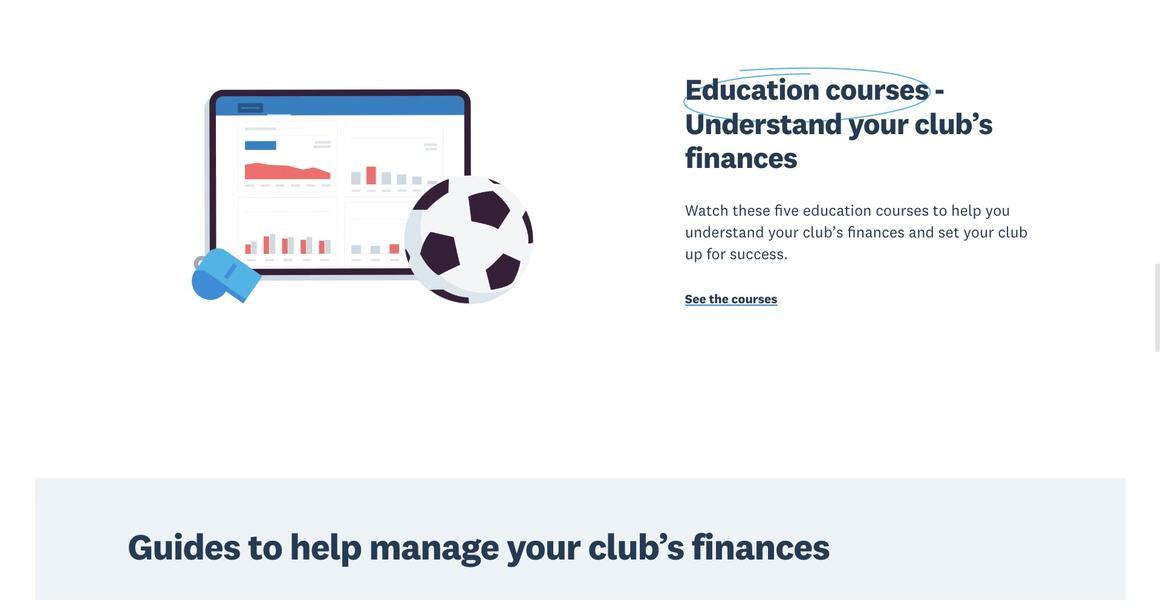 Task type: describe. For each thing, give the bounding box(es) containing it.
understand
[[686, 105, 843, 142]]

see the courses link
[[686, 291, 1034, 310]]

your inside - understand your club's finances
[[849, 105, 909, 142]]

the
[[710, 291, 729, 307]]

five
[[775, 201, 800, 220]]

0 horizontal spatial to
[[248, 525, 282, 570]]

-
[[935, 71, 945, 108]]

set
[[939, 223, 960, 242]]

- understand your club's finances
[[686, 71, 993, 176]]

courses inside watch these five education courses to help you understand your club's finances and set your club up for success.
[[876, 201, 930, 220]]

for
[[707, 244, 726, 264]]

understand
[[686, 223, 765, 242]]

watch
[[686, 201, 729, 220]]

watch these five education courses to help you understand your club's finances and set your club up for success.
[[686, 201, 1029, 264]]

help inside watch these five education courses to help you understand your club's finances and set your club up for success.
[[952, 201, 982, 220]]

manage
[[369, 525, 499, 570]]

up
[[686, 244, 703, 264]]



Task type: vqa. For each thing, say whether or not it's contained in the screenshot.
the club's to the right
yes



Task type: locate. For each thing, give the bounding box(es) containing it.
finances
[[686, 139, 798, 176], [848, 223, 905, 242], [692, 525, 830, 570]]

2 horizontal spatial club's
[[915, 105, 993, 142]]

0 vertical spatial help
[[952, 201, 982, 220]]

to inside watch these five education courses to help you understand your club's finances and set your club up for success.
[[934, 201, 948, 220]]

1 vertical spatial courses
[[876, 201, 930, 220]]

0 vertical spatial to
[[934, 201, 948, 220]]

guides
[[128, 525, 240, 570]]

charts on the xero dashboard and a football image
[[128, 0, 569, 411]]

guides to help manage your club's finances
[[128, 525, 830, 570]]

finances inside - understand your club's finances
[[686, 139, 798, 176]]

education
[[803, 201, 872, 220]]

1 vertical spatial help
[[290, 525, 362, 570]]

1 horizontal spatial club's
[[803, 223, 844, 242]]

to
[[934, 201, 948, 220], [248, 525, 282, 570]]

education
[[686, 71, 820, 108]]

2 vertical spatial finances
[[692, 525, 830, 570]]

club
[[999, 223, 1029, 242]]

see
[[686, 291, 707, 307]]

and
[[909, 223, 935, 242]]

you
[[986, 201, 1011, 220]]

1 vertical spatial finances
[[848, 223, 905, 242]]

success.
[[730, 244, 789, 264]]

courses
[[826, 71, 929, 108], [876, 201, 930, 220], [732, 291, 778, 307]]

these
[[733, 201, 771, 220]]

club's
[[915, 105, 993, 142], [803, 223, 844, 242], [588, 525, 685, 570]]

1 vertical spatial club's
[[803, 223, 844, 242]]

club's inside - understand your club's finances
[[915, 105, 993, 142]]

2 vertical spatial courses
[[732, 291, 778, 307]]

see the courses
[[686, 291, 778, 307]]

finances inside watch these five education courses to help you understand your club's finances and set your club up for success.
[[848, 223, 905, 242]]

0 vertical spatial club's
[[915, 105, 993, 142]]

1 horizontal spatial help
[[952, 201, 982, 220]]

your
[[849, 105, 909, 142], [769, 223, 799, 242], [964, 223, 995, 242], [507, 525, 581, 570]]

help
[[952, 201, 982, 220], [290, 525, 362, 570]]

2 vertical spatial club's
[[588, 525, 685, 570]]

education courses
[[686, 71, 929, 108]]

0 vertical spatial courses
[[826, 71, 929, 108]]

0 horizontal spatial help
[[290, 525, 362, 570]]

1 horizontal spatial to
[[934, 201, 948, 220]]

club's inside watch these five education courses to help you understand your club's finances and set your club up for success.
[[803, 223, 844, 242]]

1 vertical spatial to
[[248, 525, 282, 570]]

0 vertical spatial finances
[[686, 139, 798, 176]]

0 horizontal spatial club's
[[588, 525, 685, 570]]



